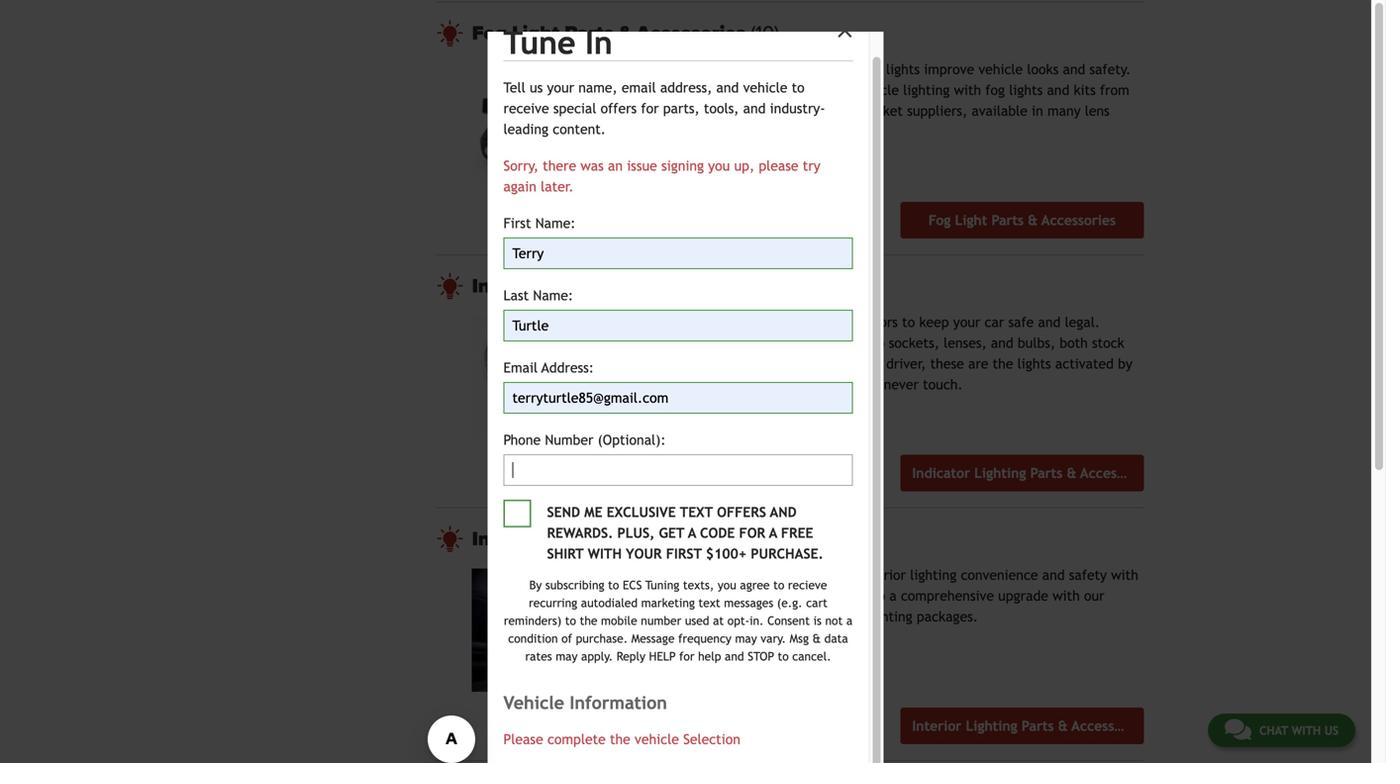 Task type: locate. For each thing, give the bounding box(es) containing it.
None text field
[[504, 238, 853, 269], [504, 310, 853, 342], [504, 238, 853, 269], [504, 310, 853, 342]]

0 horizontal spatial offers
[[601, 101, 637, 116]]

0 horizontal spatial with
[[588, 546, 622, 562]]

0 vertical spatial text
[[680, 505, 713, 521]]

me
[[585, 505, 603, 521]]

1 vertical spatial parts
[[643, 274, 691, 298]]

2 horizontal spatial a
[[847, 614, 853, 628]]

parts for interior
[[628, 527, 677, 551]]

for down email
[[641, 101, 659, 116]]

lighting right last at the left top of the page
[[561, 274, 637, 298]]

&
[[619, 21, 632, 45], [696, 274, 709, 298], [682, 527, 695, 551], [813, 632, 821, 646]]

phone number (optional):
[[504, 432, 666, 448]]

you for agree
[[718, 579, 737, 592]]

text up "code"
[[680, 505, 713, 521]]

again
[[504, 179, 537, 195]]

us
[[530, 80, 543, 96]]

1 vertical spatial with
[[1292, 724, 1322, 738]]

data
[[825, 632, 849, 646]]

vehicle
[[504, 693, 565, 714]]

0 vertical spatial you
[[709, 158, 730, 174]]

(e.g.
[[777, 596, 803, 610]]

0 horizontal spatial vehicle
[[635, 732, 679, 748]]

vehicle up industry-
[[744, 80, 788, 96]]

1 vertical spatial name:
[[533, 288, 574, 304]]

0 vertical spatial purchase.
[[751, 546, 824, 562]]

send me exclusive text offers and rewards. plus, get a code for a free shirt with your first $100+ purchase.
[[547, 505, 824, 562]]

at
[[713, 614, 724, 628]]

may down opt-
[[736, 632, 757, 646]]

0 horizontal spatial for
[[641, 101, 659, 116]]

1 vertical spatial offers
[[717, 505, 767, 521]]

to up (e.g.
[[774, 579, 785, 592]]

your down the plus,
[[626, 546, 662, 562]]

1 vertical spatial for
[[740, 526, 766, 541]]

2 horizontal spatial for
[[740, 526, 766, 541]]

help
[[699, 650, 722, 664]]

offers up "code"
[[717, 505, 767, 521]]

name: for first name:
[[536, 215, 576, 231]]

1 horizontal spatial offers
[[717, 505, 767, 521]]

2 vertical spatial for
[[680, 650, 695, 664]]

0 vertical spatial offers
[[601, 101, 637, 116]]

to up industry-
[[792, 80, 805, 96]]

accessories for interior lighting parts & accessories
[[700, 527, 809, 551]]

fog light parts & accessories link
[[472, 21, 1145, 45]]

0 horizontal spatial the
[[580, 614, 598, 628]]

fog light parts & accessories
[[472, 21, 751, 45]]

used
[[685, 614, 710, 628]]

condition
[[508, 632, 558, 646]]

0 vertical spatial vehicle
[[744, 80, 788, 96]]

2 vertical spatial parts
[[628, 527, 677, 551]]

0 horizontal spatial your
[[547, 80, 575, 96]]

0 vertical spatial for
[[641, 101, 659, 116]]

1 horizontal spatial may
[[736, 632, 757, 646]]

purchase. up apply.
[[576, 632, 628, 646]]

and inside by subscribing to ecs tuning texts, you agree to recieve recurring autodialed marketing text messages (e.g. cart reminders) to the mobile number used at opt-in. consent is not a condition of purchase. message frequency may vary. msg & data rates may apply. reply help for help and stop to cancel.
[[725, 650, 745, 664]]

to
[[792, 80, 805, 96], [608, 579, 620, 592], [774, 579, 785, 592], [565, 614, 577, 628], [778, 650, 789, 664]]

a left free
[[770, 526, 778, 541]]

name:
[[536, 215, 576, 231], [533, 288, 574, 304]]

sorry, there was an issue signing you up, please try again later.
[[504, 158, 821, 195]]

1 vertical spatial the
[[610, 732, 631, 748]]

lighting down me
[[546, 527, 623, 551]]

number
[[545, 432, 594, 448]]

none email field inside the tune in document
[[504, 382, 853, 414]]

and
[[717, 80, 739, 96], [744, 101, 766, 116], [771, 505, 797, 521], [725, 650, 745, 664]]

you inside by subscribing to ecs tuning texts, you agree to recieve recurring autodialed marketing text messages (e.g. cart reminders) to the mobile number used at opt-in. consent is not a condition of purchase. message frequency may vary. msg & data rates may apply. reply help for help and stop to cancel.
[[718, 579, 737, 592]]

accessories for indicator lighting parts & accessories
[[714, 274, 824, 298]]

agree
[[740, 579, 770, 592]]

1 vertical spatial may
[[556, 650, 578, 664]]

1 vertical spatial accessories
[[714, 274, 824, 298]]

0 vertical spatial lighting
[[561, 274, 637, 298]]

a
[[689, 526, 697, 541], [770, 526, 778, 541], [847, 614, 853, 628]]

2 vertical spatial accessories
[[700, 527, 809, 551]]

tune in document
[[488, 17, 884, 764]]

1 vertical spatial lighting
[[546, 527, 623, 551]]

interior lighting parts & accessories thumbnail image image
[[472, 569, 636, 692]]

with
[[588, 546, 622, 562], [1292, 724, 1322, 738]]

and right help
[[725, 650, 745, 664]]

vary.
[[761, 632, 787, 646]]

1 vertical spatial your
[[626, 546, 662, 562]]

your inside tell us your name, email address, and vehicle to receive special offers for parts, tools, and industry- leading content.
[[547, 80, 575, 96]]

mobile
[[601, 614, 638, 628]]

first
[[504, 215, 531, 231]]

to inside tell us your name, email address, and vehicle to receive special offers for parts, tools, and industry- leading content.
[[792, 80, 805, 96]]

accessories
[[637, 21, 746, 45], [714, 274, 824, 298], [700, 527, 809, 551]]

0 vertical spatial name:
[[536, 215, 576, 231]]

for inside send me exclusive text offers and rewards. plus, get a code for a free shirt with your first $100+ purchase.
[[740, 526, 766, 541]]

0 vertical spatial the
[[580, 614, 598, 628]]

parts,
[[663, 101, 700, 116]]

there
[[543, 158, 577, 174]]

offers
[[601, 101, 637, 116], [717, 505, 767, 521]]

you left up,
[[709, 158, 730, 174]]

text inside by subscribing to ecs tuning texts, you agree to recieve recurring autodialed marketing text messages (e.g. cart reminders) to the mobile number used at opt-in. consent is not a condition of purchase. message frequency may vary. msg & data rates may apply. reply help for help and stop to cancel.
[[699, 596, 721, 610]]

you inside sorry, there was an issue signing you up, please try again later.
[[709, 158, 730, 174]]

the down information
[[610, 732, 631, 748]]

0 vertical spatial accessories
[[637, 21, 746, 45]]

for up $100+
[[740, 526, 766, 541]]

purchase. inside by subscribing to ecs tuning texts, you agree to recieve recurring autodialed marketing text messages (e.g. cart reminders) to the mobile number used at opt-in. consent is not a condition of purchase. message frequency may vary. msg & data rates may apply. reply help for help and stop to cancel.
[[576, 632, 628, 646]]

may down of
[[556, 650, 578, 664]]

last name:
[[504, 288, 574, 304]]

opt-
[[728, 614, 750, 628]]

1 horizontal spatial with
[[1292, 724, 1322, 738]]

chat with us link
[[1208, 714, 1356, 748]]

0 vertical spatial your
[[547, 80, 575, 96]]

try
[[803, 158, 821, 174]]

indicator lighting parts & accessories link
[[472, 274, 1145, 298]]

and up free
[[771, 505, 797, 521]]

your right us
[[547, 80, 575, 96]]

0 vertical spatial with
[[588, 546, 622, 562]]

for
[[641, 101, 659, 116], [740, 526, 766, 541], [680, 650, 695, 664]]

None email field
[[504, 382, 853, 414]]

1 horizontal spatial vehicle
[[744, 80, 788, 96]]

cancel.
[[793, 650, 832, 664]]

the down the autodialed
[[580, 614, 598, 628]]

is
[[814, 614, 822, 628]]

name: down later.
[[536, 215, 576, 231]]

name: right last at the left top of the page
[[533, 288, 574, 304]]

address:
[[542, 360, 594, 376]]

with left us
[[1292, 724, 1322, 738]]

Send me exclusive text offers and rewards. Plus, get a code for a free shirt with your first $100+ purchase. checkbox
[[504, 500, 531, 528]]

may
[[736, 632, 757, 646], [556, 650, 578, 664]]

& inside by subscribing to ecs tuning texts, you agree to recieve recurring autodialed marketing text messages (e.g. cart reminders) to the mobile number used at opt-in. consent is not a condition of purchase. message frequency may vary. msg & data rates may apply. reply help for help and stop to cancel.
[[813, 632, 821, 646]]

offers down email
[[601, 101, 637, 116]]

0 vertical spatial parts
[[565, 21, 614, 45]]

1 horizontal spatial purchase.
[[751, 546, 824, 562]]

purchase.
[[751, 546, 824, 562], [576, 632, 628, 646]]

1 vertical spatial you
[[718, 579, 737, 592]]

for inside by subscribing to ecs tuning texts, you agree to recieve recurring autodialed marketing text messages (e.g. cart reminders) to the mobile number used at opt-in. consent is not a condition of purchase. message frequency may vary. msg & data rates may apply. reply help for help and stop to cancel.
[[680, 650, 695, 664]]

plus,
[[618, 526, 655, 541]]

text
[[680, 505, 713, 521], [699, 596, 721, 610]]

msg
[[790, 632, 809, 646]]

to up of
[[565, 614, 577, 628]]

1 vertical spatial text
[[699, 596, 721, 610]]

free
[[781, 526, 814, 541]]

1 vertical spatial purchase.
[[576, 632, 628, 646]]

your
[[547, 80, 575, 96], [626, 546, 662, 562]]

messages
[[724, 596, 774, 610]]

tune
[[504, 24, 576, 61]]

1 horizontal spatial your
[[626, 546, 662, 562]]

0 vertical spatial may
[[736, 632, 757, 646]]

to up the autodialed
[[608, 579, 620, 592]]

you left agree
[[718, 579, 737, 592]]

and inside send me exclusive text offers and rewards. plus, get a code for a free shirt with your first $100+ purchase.
[[771, 505, 797, 521]]

offers inside send me exclusive text offers and rewards. plus, get a code for a free shirt with your first $100+ purchase.
[[717, 505, 767, 521]]

with down rewards.
[[588, 546, 622, 562]]

a right get
[[689, 526, 697, 541]]

parts
[[565, 21, 614, 45], [643, 274, 691, 298], [628, 527, 677, 551]]

text up at
[[699, 596, 721, 610]]

for left help
[[680, 650, 695, 664]]

a right not
[[847, 614, 853, 628]]

None telephone field
[[504, 455, 853, 486]]

autodialed
[[581, 596, 638, 610]]

offers inside tell us your name, email address, and vehicle to receive special offers for parts, tools, and industry- leading content.
[[601, 101, 637, 116]]

consent
[[768, 614, 810, 628]]

$100+
[[706, 546, 747, 562]]

purchase. down free
[[751, 546, 824, 562]]

0 horizontal spatial purchase.
[[576, 632, 628, 646]]

the
[[580, 614, 598, 628], [610, 732, 631, 748]]

1 horizontal spatial the
[[610, 732, 631, 748]]

tune in dialog
[[0, 0, 1387, 764]]

vehicle down information
[[635, 732, 679, 748]]

1 horizontal spatial for
[[680, 650, 695, 664]]

us
[[1325, 724, 1339, 738]]

apply.
[[582, 650, 613, 664]]

sorry,
[[504, 158, 539, 174]]



Task type: describe. For each thing, give the bounding box(es) containing it.
signing
[[662, 158, 704, 174]]

a inside by subscribing to ecs tuning texts, you agree to recieve recurring autodialed marketing text messages (e.g. cart reminders) to the mobile number used at opt-in. consent is not a condition of purchase. message frequency may vary. msg & data rates may apply. reply help for help and stop to cancel.
[[847, 614, 853, 628]]

chat
[[1260, 724, 1289, 738]]

marketing
[[642, 596, 695, 610]]

for inside tell us your name, email address, and vehicle to receive special offers for parts, tools, and industry- leading content.
[[641, 101, 659, 116]]

& for indicator lighting parts & accessories
[[696, 274, 709, 298]]

interior
[[472, 527, 541, 551]]

reminders)
[[504, 614, 562, 628]]

vehicle inside tell us your name, email address, and vehicle to receive special offers for parts, tools, and industry- leading content.
[[744, 80, 788, 96]]

and up "tools,"
[[717, 80, 739, 96]]

& for interior lighting parts & accessories
[[682, 527, 695, 551]]

name,
[[579, 80, 618, 96]]

indicator lighting parts & accessories
[[472, 274, 829, 298]]

industry-
[[770, 101, 826, 116]]

fog light parts & accessories thumbnail image image
[[472, 63, 636, 186]]

lighting for interior
[[546, 527, 623, 551]]

first name:
[[504, 215, 576, 231]]

exclusive
[[607, 505, 676, 521]]

phone
[[504, 432, 541, 448]]

by subscribing to ecs tuning texts, you agree to recieve recurring autodialed marketing text messages (e.g. cart reminders) to the mobile number used at opt-in. consent is not a condition of purchase. message frequency may vary. msg & data rates may apply. reply help for help and stop to cancel.
[[504, 579, 853, 664]]

shirt
[[547, 546, 584, 562]]

number
[[641, 614, 682, 628]]

please
[[504, 732, 544, 748]]

fog
[[472, 21, 507, 45]]

help
[[649, 650, 676, 664]]

by
[[530, 579, 542, 592]]

to down the vary.
[[778, 650, 789, 664]]

vehicle information
[[504, 693, 668, 714]]

accessories for fog light parts & accessories
[[637, 21, 746, 45]]

parts for indicator
[[643, 274, 691, 298]]

text inside send me exclusive text offers and rewards. plus, get a code for a free shirt with your first $100+ purchase.
[[680, 505, 713, 521]]

code
[[700, 526, 735, 541]]

and right "tools,"
[[744, 101, 766, 116]]

information
[[570, 693, 668, 714]]

rewards.
[[547, 526, 614, 541]]

send
[[547, 505, 580, 521]]

complete
[[548, 732, 606, 748]]

you for up,
[[709, 158, 730, 174]]

stop
[[748, 650, 775, 664]]

0 horizontal spatial a
[[689, 526, 697, 541]]

lighting for indicator
[[561, 274, 637, 298]]

with inside send me exclusive text offers and rewards. plus, get a code for a free shirt with your first $100+ purchase.
[[588, 546, 622, 562]]

up,
[[735, 158, 755, 174]]

receive
[[504, 101, 549, 116]]

leading
[[504, 121, 549, 137]]

(optional):
[[598, 432, 666, 448]]

light
[[512, 21, 560, 45]]

interior lighting parts & accessories
[[472, 527, 814, 551]]

name: for last name:
[[533, 288, 574, 304]]

tell
[[504, 80, 526, 96]]

tune in
[[504, 24, 613, 61]]

rates
[[526, 650, 552, 664]]

indicator
[[472, 274, 556, 298]]

reply
[[617, 650, 646, 664]]

chat with us
[[1260, 724, 1339, 738]]

indicator lighting parts & accessories thumbnail image image
[[472, 316, 636, 439]]

later.
[[541, 179, 574, 195]]

your inside send me exclusive text offers and rewards. plus, get a code for a free shirt with your first $100+ purchase.
[[626, 546, 662, 562]]

in
[[585, 24, 613, 61]]

email
[[622, 80, 656, 96]]

tuning
[[646, 579, 680, 592]]

0 horizontal spatial may
[[556, 650, 578, 664]]

please complete the vehicle selection
[[504, 732, 741, 748]]

selection
[[684, 732, 741, 748]]

an
[[608, 158, 623, 174]]

content.
[[553, 121, 606, 137]]

issue
[[627, 158, 658, 174]]

special
[[554, 101, 597, 116]]

in.
[[750, 614, 764, 628]]

cart
[[807, 596, 828, 610]]

recieve
[[788, 579, 828, 592]]

1 vertical spatial vehicle
[[635, 732, 679, 748]]

subscribing
[[546, 579, 605, 592]]

interior lighting parts & accessories link
[[472, 527, 1145, 551]]

none telephone field inside the tune in document
[[504, 455, 853, 486]]

purchase. inside send me exclusive text offers and rewards. plus, get a code for a free shirt with your first $100+ purchase.
[[751, 546, 824, 562]]

email
[[504, 360, 538, 376]]

parts for fog
[[565, 21, 614, 45]]

texts,
[[683, 579, 714, 592]]

the inside by subscribing to ecs tuning texts, you agree to recieve recurring autodialed marketing text messages (e.g. cart reminders) to the mobile number used at opt-in. consent is not a condition of purchase. message frequency may vary. msg & data rates may apply. reply help for help and stop to cancel.
[[580, 614, 598, 628]]

tell us your name, email address, and vehicle to receive special offers for parts, tools, and industry- leading content.
[[504, 80, 826, 137]]

please
[[759, 158, 799, 174]]

message
[[632, 632, 675, 646]]

& for fog light parts & accessories
[[619, 21, 632, 45]]

email address:
[[504, 360, 594, 376]]

recurring
[[529, 596, 578, 610]]

address,
[[661, 80, 713, 96]]

was
[[581, 158, 604, 174]]

ecs
[[623, 579, 642, 592]]

frequency
[[679, 632, 732, 646]]

1 horizontal spatial a
[[770, 526, 778, 541]]

first
[[666, 546, 702, 562]]

of
[[562, 632, 573, 646]]

last
[[504, 288, 529, 304]]



Task type: vqa. For each thing, say whether or not it's contained in the screenshot.
apply.
yes



